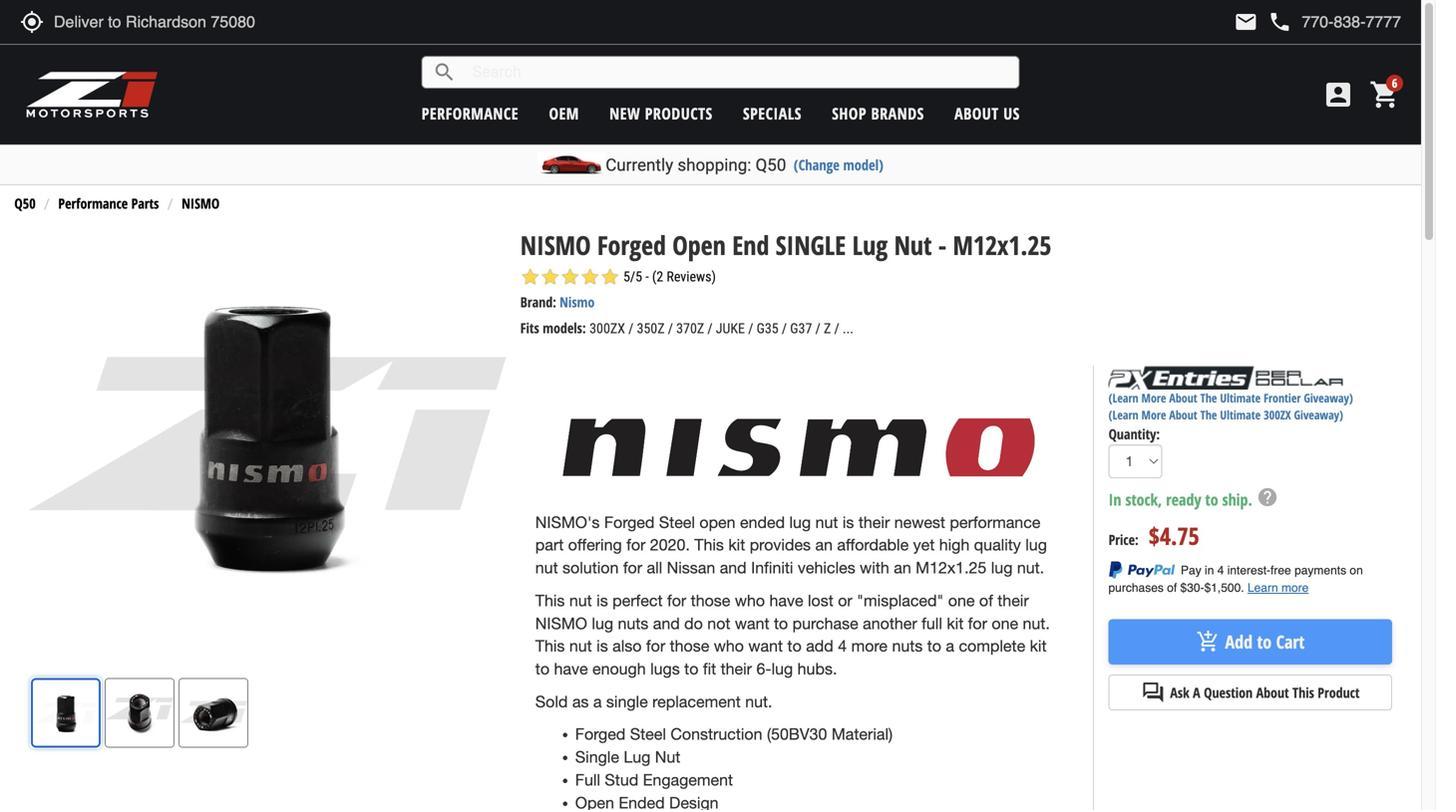 Task type: locate. For each thing, give the bounding box(es) containing it.
0 horizontal spatial their
[[721, 660, 752, 679]]

nut.
[[1017, 559, 1045, 578], [1023, 615, 1050, 633], [745, 693, 773, 712]]

mail phone
[[1234, 10, 1292, 34]]

300zx down frontier
[[1264, 407, 1291, 424]]

nuts down 'perfect'
[[618, 615, 649, 633]]

all
[[647, 559, 663, 578]]

0 vertical spatial the
[[1201, 390, 1217, 407]]

have up as
[[554, 660, 588, 679]]

q50
[[756, 155, 786, 175], [14, 194, 36, 213]]

who
[[735, 592, 765, 610], [714, 638, 744, 656]]

0 horizontal spatial nut
[[655, 749, 681, 767]]

the up (learn more about the ultimate 300zx giveaway) link
[[1201, 390, 1217, 407]]

ultimate down "(learn more about the ultimate frontier giveaway)" link
[[1220, 407, 1261, 424]]

2 vertical spatial nismo
[[535, 615, 587, 633]]

about down "(learn more about the ultimate frontier giveaway)" link
[[1169, 407, 1198, 424]]

one up the complete
[[992, 615, 1019, 633]]

0 vertical spatial want
[[735, 615, 770, 633]]

1 horizontal spatial lug
[[853, 227, 888, 263]]

add
[[1225, 630, 1253, 655]]

300zx down the nismo
[[590, 321, 625, 337]]

nut inside forged steel construction (50bv30 material) single lug nut full stud engagement
[[655, 749, 681, 767]]

kit down the open
[[729, 536, 745, 555]]

1 star from the left
[[520, 267, 540, 287]]

and inside the 'this nut is perfect for those who have lost or "misplaced" one of their nismo lug nuts and do not want to purchase another full kit for one nut. this nut is also for those who want to add 4 more nuts to a complete kit to have enough lugs to fit their 6-lug hubs.'
[[653, 615, 680, 633]]

/ left g35
[[748, 321, 754, 337]]

1 horizontal spatial and
[[720, 559, 747, 578]]

help
[[1257, 487, 1279, 509]]

2 vertical spatial nut.
[[745, 693, 773, 712]]

1 vertical spatial nut.
[[1023, 615, 1050, 633]]

for
[[627, 536, 646, 555], [623, 559, 642, 578], [667, 592, 686, 610], [968, 615, 987, 633], [646, 638, 666, 656]]

full
[[575, 771, 600, 790]]

nut left the -
[[894, 227, 932, 263]]

(learn more about the ultimate 300zx giveaway) link
[[1109, 407, 1344, 424]]

nissan
[[667, 559, 715, 578]]

nut up engagement
[[655, 749, 681, 767]]

0 horizontal spatial q50
[[14, 194, 36, 213]]

1 vertical spatial an
[[894, 559, 911, 578]]

-
[[939, 227, 947, 263]]

kit right the complete
[[1030, 638, 1047, 656]]

/ left "350z"
[[629, 321, 634, 337]]

q50 left (change
[[756, 155, 786, 175]]

to left ship.
[[1206, 489, 1219, 511]]

a inside the 'this nut is perfect for those who have lost or "misplaced" one of their nismo lug nuts and do not want to purchase another full kit for one nut. this nut is also for those who want to add 4 more nuts to a complete kit to have enough lugs to fit their 6-lug hubs.'
[[946, 638, 955, 656]]

more
[[851, 638, 888, 656]]

want
[[735, 615, 770, 633], [749, 638, 783, 656]]

0 vertical spatial forged
[[597, 227, 666, 263]]

2 more from the top
[[1142, 407, 1167, 424]]

5 star from the left
[[600, 267, 620, 287]]

1 vertical spatial kit
[[947, 615, 964, 633]]

/ right "350z"
[[668, 321, 673, 337]]

nut down part
[[535, 559, 558, 578]]

mail
[[1234, 10, 1258, 34]]

1 ultimate from the top
[[1220, 390, 1261, 407]]

0 vertical spatial those
[[691, 592, 731, 610]]

is up affordable
[[843, 514, 854, 532]]

0 vertical spatial one
[[948, 592, 975, 610]]

their up affordable
[[859, 514, 890, 532]]

0 vertical spatial kit
[[729, 536, 745, 555]]

q50 left performance
[[14, 194, 36, 213]]

want right not
[[735, 615, 770, 633]]

infiniti
[[751, 559, 794, 578]]

models:
[[543, 319, 586, 338]]

2 horizontal spatial kit
[[1030, 638, 1047, 656]]

stock,
[[1126, 489, 1162, 511]]

nut. down 6-
[[745, 693, 773, 712]]

m12x1.25 inside nismo forged open end single lug nut - m12x1.25 star star star star star 5/5 - (2 reviews) brand: nismo fits models: 300zx / 350z / 370z / juke / g35 / g37 / z / ...
[[953, 227, 1052, 263]]

nismo
[[182, 194, 220, 213], [520, 227, 591, 263], [535, 615, 587, 633]]

who down infiniti
[[735, 592, 765, 610]]

price:
[[1109, 531, 1139, 549]]

about inside question_answer ask a question about this product
[[1256, 684, 1289, 703]]

perfect
[[613, 592, 663, 610]]

to left add
[[788, 638, 802, 656]]

0 vertical spatial steel
[[659, 514, 695, 532]]

6 / from the left
[[816, 321, 821, 337]]

1 (learn from the top
[[1109, 390, 1139, 407]]

do
[[684, 615, 703, 633]]

/ left z
[[816, 321, 821, 337]]

have left lost
[[770, 592, 804, 610]]

1 vertical spatial and
[[653, 615, 680, 633]]

provides
[[750, 536, 811, 555]]

/ right '370z'
[[708, 321, 713, 337]]

1 vertical spatial their
[[998, 592, 1029, 610]]

0 horizontal spatial lug
[[624, 749, 651, 767]]

1 vertical spatial performance
[[950, 514, 1041, 532]]

forged up offering
[[604, 514, 655, 532]]

0 horizontal spatial performance
[[422, 103, 519, 124]]

nut. inside the 'this nut is perfect for those who have lost or "misplaced" one of their nismo lug nuts and do not want to purchase another full kit for one nut. this nut is also for those who want to add 4 more nuts to a complete kit to have enough lugs to fit their 6-lug hubs.'
[[1023, 615, 1050, 633]]

0 vertical spatial giveaway)
[[1304, 390, 1353, 407]]

1 vertical spatial nut
[[655, 749, 681, 767]]

lug
[[790, 514, 811, 532], [1026, 536, 1047, 555], [991, 559, 1013, 578], [592, 615, 613, 633], [772, 660, 793, 679]]

kit right the full
[[947, 615, 964, 633]]

forged inside nismo forged open end single lug nut - m12x1.25 star star star star star 5/5 - (2 reviews) brand: nismo fits models: 300zx / 350z / 370z / juke / g35 / g37 / z / ...
[[597, 227, 666, 263]]

is down solution
[[597, 592, 608, 610]]

/ left g37
[[782, 321, 787, 337]]

1 horizontal spatial kit
[[947, 615, 964, 633]]

hubs.
[[798, 660, 837, 679]]

0 vertical spatial m12x1.25
[[953, 227, 1052, 263]]

nismo inside nismo forged open end single lug nut - m12x1.25 star star star star star 5/5 - (2 reviews) brand: nismo fits models: 300zx / 350z / 370z / juke / g35 / g37 / z / ...
[[520, 227, 591, 263]]

nismo up brand:
[[520, 227, 591, 263]]

about us
[[955, 103, 1020, 124]]

2 ultimate from the top
[[1220, 407, 1261, 424]]

performance up quality
[[950, 514, 1041, 532]]

300zx
[[590, 321, 625, 337], [1264, 407, 1291, 424]]

and left infiniti
[[720, 559, 747, 578]]

0 vertical spatial who
[[735, 592, 765, 610]]

(learn more about the ultimate frontier giveaway) link
[[1109, 390, 1353, 407]]

lug up the stud at bottom
[[624, 749, 651, 767]]

1 horizontal spatial one
[[992, 615, 1019, 633]]

steel up 2020.
[[659, 514, 695, 532]]

of
[[979, 592, 993, 610]]

end
[[732, 227, 769, 263]]

who down not
[[714, 638, 744, 656]]

1 horizontal spatial their
[[859, 514, 890, 532]]

0 vertical spatial ultimate
[[1220, 390, 1261, 407]]

and left do
[[653, 615, 680, 633]]

1 horizontal spatial 300zx
[[1264, 407, 1291, 424]]

to down the full
[[927, 638, 942, 656]]

performance link
[[422, 103, 519, 124]]

3 / from the left
[[708, 321, 713, 337]]

0 vertical spatial (learn
[[1109, 390, 1139, 407]]

2 vertical spatial forged
[[575, 726, 626, 744]]

1 horizontal spatial an
[[894, 559, 911, 578]]

300zx inside (learn more about the ultimate frontier giveaway) (learn more about the ultimate 300zx giveaway)
[[1264, 407, 1291, 424]]

nismo for nismo
[[182, 194, 220, 213]]

0 vertical spatial more
[[1142, 390, 1167, 407]]

solution
[[563, 559, 619, 578]]

forged up single
[[575, 726, 626, 744]]

4
[[838, 638, 847, 656]]

0 horizontal spatial kit
[[729, 536, 745, 555]]

1 horizontal spatial a
[[946, 638, 955, 656]]

forged for nismo
[[597, 227, 666, 263]]

forged up 5/5 -
[[597, 227, 666, 263]]

to up sold
[[535, 660, 550, 679]]

1 vertical spatial nismo
[[520, 227, 591, 263]]

giveaway) down frontier
[[1294, 407, 1344, 424]]

nismo link
[[560, 293, 595, 312]]

complete
[[959, 638, 1026, 656]]

nismo's
[[535, 514, 600, 532]]

this inside question_answer ask a question about this product
[[1293, 684, 1315, 703]]

ultimate up (learn more about the ultimate 300zx giveaway) link
[[1220, 390, 1261, 407]]

an up vehicles
[[815, 536, 833, 555]]

0 horizontal spatial 300zx
[[590, 321, 625, 337]]

1 more from the top
[[1142, 390, 1167, 407]]

2 vertical spatial kit
[[1030, 638, 1047, 656]]

1 vertical spatial more
[[1142, 407, 1167, 424]]

kit
[[729, 536, 745, 555], [947, 615, 964, 633], [1030, 638, 1047, 656]]

m12x1.25
[[953, 227, 1052, 263], [916, 559, 987, 578]]

kit inside nismo's forged steel open ended lug nut is their newest performance part offering for 2020. this kit provides an affordable yet high quality lug nut solution for all nissan and infiniti vehicles with an m12x1.25 lug nut.
[[729, 536, 745, 555]]

about right question
[[1256, 684, 1289, 703]]

those
[[691, 592, 731, 610], [670, 638, 710, 656]]

my_location
[[20, 10, 44, 34]]

us
[[1004, 103, 1020, 124]]

nuts down another
[[892, 638, 923, 656]]

0 vertical spatial nuts
[[618, 615, 649, 633]]

nismo inside the 'this nut is perfect for those who have lost or "misplaced" one of their nismo lug nuts and do not want to purchase another full kit for one nut. this nut is also for those who want to add 4 more nuts to a complete kit to have enough lugs to fit their 6-lug hubs.'
[[535, 615, 587, 633]]

1 horizontal spatial performance
[[950, 514, 1041, 532]]

a right as
[[593, 693, 602, 712]]

0 vertical spatial a
[[946, 638, 955, 656]]

with
[[860, 559, 890, 578]]

quality
[[974, 536, 1021, 555]]

the down "(learn more about the ultimate frontier giveaway)" link
[[1201, 407, 1217, 424]]

those down do
[[670, 638, 710, 656]]

a left the complete
[[946, 638, 955, 656]]

1 vertical spatial forged
[[604, 514, 655, 532]]

lug right "single"
[[853, 227, 888, 263]]

steel down sold as a single replacement nut.
[[630, 726, 666, 744]]

specials
[[743, 103, 802, 124]]

1 / from the left
[[629, 321, 634, 337]]

new products
[[610, 103, 713, 124]]

nismo down solution
[[535, 615, 587, 633]]

0 vertical spatial is
[[843, 514, 854, 532]]

m12x1.25 right the -
[[953, 227, 1052, 263]]

1 vertical spatial who
[[714, 638, 744, 656]]

want up 6-
[[749, 638, 783, 656]]

this up sold
[[535, 638, 565, 656]]

an right "with"
[[894, 559, 911, 578]]

1 vertical spatial m12x1.25
[[916, 559, 987, 578]]

an
[[815, 536, 833, 555], [894, 559, 911, 578]]

0 vertical spatial nut
[[894, 227, 932, 263]]

nut left also
[[569, 638, 592, 656]]

nut. up the complete
[[1023, 615, 1050, 633]]

/ right z
[[834, 321, 840, 337]]

and inside nismo's forged steel open ended lug nut is their newest performance part offering for 2020. this kit provides an affordable yet high quality lug nut solution for all nissan and infiniti vehicles with an m12x1.25 lug nut.
[[720, 559, 747, 578]]

nut inside nismo forged open end single lug nut - m12x1.25 star star star star star 5/5 - (2 reviews) brand: nismo fits models: 300zx / 350z / 370z / juke / g35 / g37 / z / ...
[[894, 227, 932, 263]]

1 horizontal spatial have
[[770, 592, 804, 610]]

7 / from the left
[[834, 321, 840, 337]]

1 vertical spatial the
[[1201, 407, 1217, 424]]

performance
[[422, 103, 519, 124], [950, 514, 1041, 532]]

0 vertical spatial nut.
[[1017, 559, 1045, 578]]

as
[[572, 693, 589, 712]]

nut. down quality
[[1017, 559, 1045, 578]]

0 vertical spatial have
[[770, 592, 804, 610]]

0 vertical spatial nismo
[[182, 194, 220, 213]]

1 horizontal spatial nut
[[894, 227, 932, 263]]

5/5 -
[[623, 269, 649, 285]]

z1 motorsports logo image
[[25, 70, 159, 120]]

0 vertical spatial their
[[859, 514, 890, 532]]

1 vertical spatial giveaway)
[[1294, 407, 1344, 424]]

one left of
[[948, 592, 975, 610]]

a
[[946, 638, 955, 656], [593, 693, 602, 712]]

is left also
[[597, 638, 608, 656]]

1 vertical spatial (learn
[[1109, 407, 1139, 424]]

currently
[[606, 155, 673, 175]]

those up not
[[691, 592, 731, 610]]

1 vertical spatial one
[[992, 615, 1019, 633]]

(learn
[[1109, 390, 1139, 407], [1109, 407, 1139, 424]]

this down the open
[[695, 536, 724, 555]]

6-
[[757, 660, 772, 679]]

1 vertical spatial ultimate
[[1220, 407, 1261, 424]]

for up do
[[667, 592, 686, 610]]

add
[[806, 638, 834, 656]]

mail link
[[1234, 10, 1258, 34]]

product
[[1318, 684, 1360, 703]]

their right the fit
[[721, 660, 752, 679]]

0 horizontal spatial have
[[554, 660, 588, 679]]

lug inside forged steel construction (50bv30 material) single lug nut full stud engagement
[[624, 749, 651, 767]]

1 horizontal spatial nuts
[[892, 638, 923, 656]]

ultimate
[[1220, 390, 1261, 407], [1220, 407, 1261, 424]]

question
[[1204, 684, 1253, 703]]

this
[[695, 536, 724, 555], [535, 592, 565, 610], [535, 638, 565, 656], [1293, 684, 1315, 703]]

more
[[1142, 390, 1167, 407], [1142, 407, 1167, 424]]

0 vertical spatial 300zx
[[590, 321, 625, 337]]

2 vertical spatial their
[[721, 660, 752, 679]]

1 horizontal spatial q50
[[756, 155, 786, 175]]

0 vertical spatial lug
[[853, 227, 888, 263]]

0 vertical spatial performance
[[422, 103, 519, 124]]

2 the from the top
[[1201, 407, 1217, 424]]

model)
[[843, 155, 884, 175]]

1 vertical spatial steel
[[630, 726, 666, 744]]

lug left hubs. on the right of the page
[[772, 660, 793, 679]]

m12x1.25 down high
[[916, 559, 987, 578]]

nut
[[894, 227, 932, 263], [655, 749, 681, 767]]

forged for nismo's
[[604, 514, 655, 532]]

lug
[[853, 227, 888, 263], [624, 749, 651, 767]]

products
[[645, 103, 713, 124]]

$4.75
[[1149, 520, 1200, 552]]

1 vertical spatial 300zx
[[1264, 407, 1291, 424]]

giveaway) right frontier
[[1304, 390, 1353, 407]]

1 vertical spatial lug
[[624, 749, 651, 767]]

0 horizontal spatial and
[[653, 615, 680, 633]]

0 vertical spatial and
[[720, 559, 747, 578]]

nuts
[[618, 615, 649, 633], [892, 638, 923, 656]]

forged inside nismo's forged steel open ended lug nut is their newest performance part offering for 2020. this kit provides an affordable yet high quality lug nut solution for all nissan and infiniti vehicles with an m12x1.25 lug nut.
[[604, 514, 655, 532]]

giveaway)
[[1304, 390, 1353, 407], [1294, 407, 1344, 424]]

yet
[[913, 536, 935, 555]]

this left product
[[1293, 684, 1315, 703]]

the
[[1201, 390, 1217, 407], [1201, 407, 1217, 424]]

0 horizontal spatial an
[[815, 536, 833, 555]]

performance down search
[[422, 103, 519, 124]]

their right of
[[998, 592, 1029, 610]]

one
[[948, 592, 975, 610], [992, 615, 1019, 633]]

lug right quality
[[1026, 536, 1047, 555]]

nismo right parts
[[182, 194, 220, 213]]

1 vertical spatial a
[[593, 693, 602, 712]]



Task type: describe. For each thing, give the bounding box(es) containing it.
ended
[[740, 514, 785, 532]]

forged inside forged steel construction (50bv30 material) single lug nut full stud engagement
[[575, 726, 626, 744]]

nut down solution
[[569, 592, 592, 610]]

brands
[[871, 103, 924, 124]]

2 horizontal spatial their
[[998, 592, 1029, 610]]

5 / from the left
[[782, 321, 787, 337]]

3 star from the left
[[560, 267, 580, 287]]

1 vertical spatial have
[[554, 660, 588, 679]]

0 horizontal spatial one
[[948, 592, 975, 610]]

nismo for nismo forged open end single lug nut - m12x1.25 star star star star star 5/5 - (2 reviews) brand: nismo fits models: 300zx / 350z / 370z / juke / g35 / g37 / z / ...
[[520, 227, 591, 263]]

engagement
[[643, 771, 733, 790]]

nut. inside nismo's forged steel open ended lug nut is their newest performance part offering for 2020. this kit provides an affordable yet high quality lug nut solution for all nissan and infiniti vehicles with an m12x1.25 lug nut.
[[1017, 559, 1045, 578]]

4 / from the left
[[748, 321, 754, 337]]

in
[[1109, 489, 1122, 511]]

350z
[[637, 321, 665, 337]]

g37
[[790, 321, 812, 337]]

single
[[575, 749, 619, 767]]

to left the fit
[[684, 660, 699, 679]]

add_shopping_cart
[[1197, 631, 1220, 655]]

construction
[[671, 726, 763, 744]]

steel inside nismo's forged steel open ended lug nut is their newest performance part offering for 2020. this kit provides an affordable yet high quality lug nut solution for all nissan and infiniti vehicles with an m12x1.25 lug nut.
[[659, 514, 695, 532]]

Search search field
[[457, 57, 1019, 88]]

lug down quality
[[991, 559, 1013, 578]]

for left "all"
[[623, 559, 642, 578]]

cart
[[1276, 630, 1305, 655]]

for up lugs
[[646, 638, 666, 656]]

2 star from the left
[[540, 267, 560, 287]]

another
[[863, 615, 917, 633]]

account_box
[[1323, 79, 1355, 111]]

open
[[673, 227, 726, 263]]

2 / from the left
[[668, 321, 673, 337]]

for left 2020.
[[627, 536, 646, 555]]

m12x1.25 inside nismo's forged steel open ended lug nut is their newest performance part offering for 2020. this kit provides an affordable yet high quality lug nut solution for all nissan and infiniti vehicles with an m12x1.25 lug nut.
[[916, 559, 987, 578]]

forged steel construction (50bv30 material) single lug nut full stud engagement
[[575, 726, 893, 790]]

new
[[610, 103, 641, 124]]

about us link
[[955, 103, 1020, 124]]

nismo's forged steel open ended lug nut is their newest performance part offering for 2020. this kit provides an affordable yet high quality lug nut solution for all nissan and infiniti vehicles with an m12x1.25 lug nut.
[[535, 514, 1047, 578]]

1 vertical spatial q50
[[14, 194, 36, 213]]

fit
[[703, 660, 716, 679]]

(change model) link
[[794, 155, 884, 175]]

specials link
[[743, 103, 802, 124]]

300zx inside nismo forged open end single lug nut - m12x1.25 star star star star star 5/5 - (2 reviews) brand: nismo fits models: 300zx / 350z / 370z / juke / g35 / g37 / z / ...
[[590, 321, 625, 337]]

nut up vehicles
[[816, 514, 838, 532]]

sold
[[535, 693, 568, 712]]

full
[[922, 615, 943, 633]]

price: $4.75
[[1109, 520, 1200, 552]]

performance inside nismo's forged steel open ended lug nut is their newest performance part offering for 2020. this kit provides an affordable yet high quality lug nut solution for all nissan and infiniti vehicles with an m12x1.25 lug nut.
[[950, 514, 1041, 532]]

is inside nismo's forged steel open ended lug nut is their newest performance part offering for 2020. this kit provides an affordable yet high quality lug nut solution for all nissan and infiniti vehicles with an m12x1.25 lug nut.
[[843, 514, 854, 532]]

0 horizontal spatial nuts
[[618, 615, 649, 633]]

replacement
[[652, 693, 741, 712]]

"misplaced"
[[857, 592, 944, 610]]

1 the from the top
[[1201, 390, 1217, 407]]

370z
[[676, 321, 704, 337]]

phone
[[1268, 10, 1292, 34]]

single
[[606, 693, 648, 712]]

this nut is perfect for those who have lost or "misplaced" one of their nismo lug nuts and do not want to purchase another full kit for one nut. this nut is also for those who want to add 4 more nuts to a complete kit to have enough lugs to fit their 6-lug hubs.
[[535, 592, 1050, 679]]

about left us
[[955, 103, 999, 124]]

search
[[433, 60, 457, 84]]

open
[[700, 514, 736, 532]]

ask
[[1170, 684, 1190, 703]]

not
[[708, 615, 731, 633]]

sold as a single replacement nut.
[[535, 693, 773, 712]]

to right add
[[1257, 630, 1272, 655]]

enough
[[592, 660, 646, 679]]

(change
[[794, 155, 840, 175]]

lug inside nismo forged open end single lug nut - m12x1.25 star star star star star 5/5 - (2 reviews) brand: nismo fits models: 300zx / 350z / 370z / juke / g35 / g37 / z / ...
[[853, 227, 888, 263]]

q50 link
[[14, 194, 36, 213]]

their inside nismo's forged steel open ended lug nut is their newest performance part offering for 2020. this kit provides an affordable yet high quality lug nut solution for all nissan and infiniti vehicles with an m12x1.25 lug nut.
[[859, 514, 890, 532]]

lugs
[[650, 660, 680, 679]]

oem link
[[549, 103, 579, 124]]

lost
[[808, 592, 834, 610]]

shop brands
[[832, 103, 924, 124]]

0 vertical spatial an
[[815, 536, 833, 555]]

in stock, ready to ship. help
[[1109, 487, 1279, 511]]

also
[[613, 638, 642, 656]]

(50bv30
[[767, 726, 827, 744]]

this inside nismo's forged steel open ended lug nut is their newest performance part offering for 2020. this kit provides an affordable yet high quality lug nut solution for all nissan and infiniti vehicles with an m12x1.25 lug nut.
[[695, 536, 724, 555]]

or
[[838, 592, 853, 610]]

purchase
[[793, 615, 859, 633]]

question_answer
[[1142, 681, 1165, 705]]

affordable
[[837, 536, 909, 555]]

1 vertical spatial nuts
[[892, 638, 923, 656]]

0 horizontal spatial a
[[593, 693, 602, 712]]

new products link
[[610, 103, 713, 124]]

steel inside forged steel construction (50bv30 material) single lug nut full stud engagement
[[630, 726, 666, 744]]

4 star from the left
[[580, 267, 600, 287]]

performance parts
[[58, 194, 159, 213]]

2020.
[[650, 536, 690, 555]]

1 vertical spatial is
[[597, 592, 608, 610]]

oem
[[549, 103, 579, 124]]

nismo
[[560, 293, 595, 312]]

stud
[[605, 771, 639, 790]]

offering
[[568, 536, 622, 555]]

z
[[824, 321, 831, 337]]

shopping_cart
[[1370, 79, 1402, 111]]

add_shopping_cart add to cart
[[1197, 630, 1305, 655]]

vehicles
[[798, 559, 856, 578]]

question_answer ask a question about this product
[[1142, 681, 1360, 705]]

0 vertical spatial q50
[[756, 155, 786, 175]]

juke
[[716, 321, 745, 337]]

a
[[1193, 684, 1201, 703]]

single
[[776, 227, 846, 263]]

performance
[[58, 194, 128, 213]]

phone link
[[1268, 10, 1402, 34]]

for down of
[[968, 615, 987, 633]]

to inside in stock, ready to ship. help
[[1206, 489, 1219, 511]]

lug up provides in the bottom right of the page
[[790, 514, 811, 532]]

2 vertical spatial is
[[597, 638, 608, 656]]

(learn more about the ultimate frontier giveaway) (learn more about the ultimate 300zx giveaway)
[[1109, 390, 1353, 424]]

shopping:
[[678, 155, 752, 175]]

about up (learn more about the ultimate 300zx giveaway) link
[[1169, 390, 1198, 407]]

material)
[[832, 726, 893, 744]]

high
[[939, 536, 970, 555]]

1 vertical spatial want
[[749, 638, 783, 656]]

1 vertical spatial those
[[670, 638, 710, 656]]

nismo forged open end single lug nut - m12x1.25 star star star star star 5/5 - (2 reviews) brand: nismo fits models: 300zx / 350z / 370z / juke / g35 / g37 / z / ...
[[520, 227, 1052, 338]]

frontier
[[1264, 390, 1301, 407]]

g35
[[757, 321, 779, 337]]

this down solution
[[535, 592, 565, 610]]

...
[[843, 321, 854, 337]]

lug up also
[[592, 615, 613, 633]]

account_box link
[[1318, 79, 1360, 111]]

2 (learn from the top
[[1109, 407, 1139, 424]]

parts
[[131, 194, 159, 213]]

to left purchase
[[774, 615, 788, 633]]

shop
[[832, 103, 867, 124]]



Task type: vqa. For each thing, say whether or not it's contained in the screenshot.
be
no



